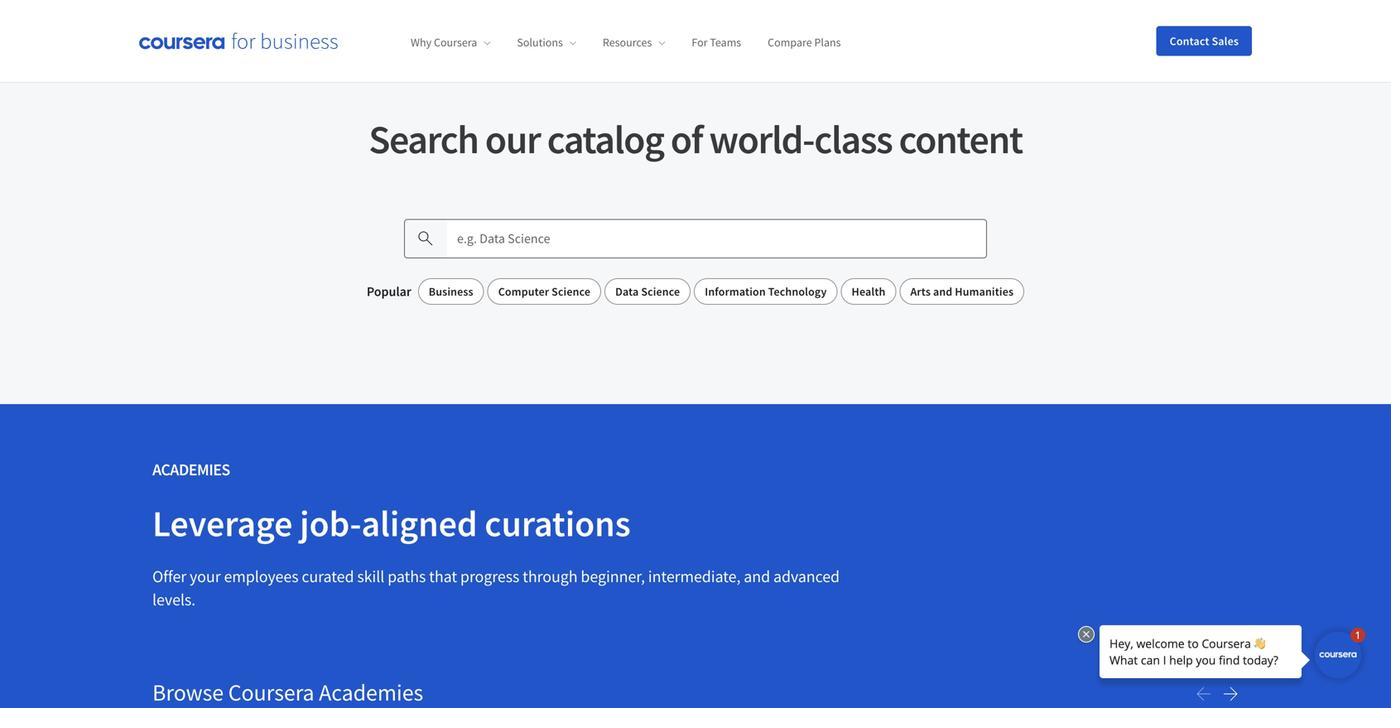 Task type: locate. For each thing, give the bounding box(es) containing it.
and
[[934, 284, 953, 299], [744, 566, 771, 587]]

1 vertical spatial coursera
[[228, 678, 314, 707]]

1 science from the left
[[552, 284, 591, 299]]

computer science
[[498, 284, 591, 299]]

1 vertical spatial and
[[744, 566, 771, 587]]

contact
[[1170, 34, 1210, 48]]

and left advanced
[[744, 566, 771, 587]]

compare
[[768, 35, 812, 50]]

1 vertical spatial academies
[[319, 678, 423, 707]]

advanced
[[774, 566, 840, 587]]

science right computer
[[552, 284, 591, 299]]

science inside the computer science button
[[552, 284, 591, 299]]

1 horizontal spatial academies
[[319, 678, 423, 707]]

your
[[190, 566, 221, 587]]

science inside data science button
[[641, 284, 680, 299]]

science
[[552, 284, 591, 299], [641, 284, 680, 299]]

Arts and Humanities button
[[900, 278, 1025, 305]]

solutions link
[[517, 35, 576, 50]]

offer your employees curated skill paths that progress through beginner, intermediate, and advanced levels.
[[152, 566, 840, 610]]

0 vertical spatial coursera
[[434, 35, 477, 50]]

0 horizontal spatial science
[[552, 284, 591, 299]]

science for data science
[[641, 284, 680, 299]]

curations
[[485, 500, 631, 546]]

class
[[814, 114, 892, 164]]

resources link
[[603, 35, 666, 50]]

leverage
[[152, 500, 293, 546]]

coursera
[[434, 35, 477, 50], [228, 678, 314, 707]]

paths
[[388, 566, 426, 587]]

catalog
[[547, 114, 664, 164]]

and right arts
[[934, 284, 953, 299]]

Information Technology button
[[694, 278, 838, 305]]

Data Science button
[[605, 278, 691, 305]]

2 science from the left
[[641, 284, 680, 299]]

of
[[671, 114, 703, 164]]

1 horizontal spatial science
[[641, 284, 680, 299]]

science for computer science
[[552, 284, 591, 299]]

for teams link
[[692, 35, 742, 50]]

0 horizontal spatial and
[[744, 566, 771, 587]]

popular
[[367, 283, 412, 300]]

academies
[[152, 459, 230, 480], [319, 678, 423, 707]]

0 horizontal spatial coursera
[[228, 678, 314, 707]]

Search query text field
[[447, 219, 987, 258]]

curated
[[302, 566, 354, 587]]

data
[[616, 284, 639, 299]]

levels.
[[152, 589, 196, 610]]

0 vertical spatial academies
[[152, 459, 230, 480]]

0 horizontal spatial academies
[[152, 459, 230, 480]]

and inside offer your employees curated skill paths that progress through beginner, intermediate, and advanced levels.
[[744, 566, 771, 587]]

employees
[[224, 566, 299, 587]]

1 horizontal spatial and
[[934, 284, 953, 299]]

humanities
[[955, 284, 1014, 299]]

science right data
[[641, 284, 680, 299]]

1 horizontal spatial coursera
[[434, 35, 477, 50]]

information technology
[[705, 284, 827, 299]]

resources
[[603, 35, 652, 50]]

0 vertical spatial and
[[934, 284, 953, 299]]

solutions
[[517, 35, 563, 50]]



Task type: describe. For each thing, give the bounding box(es) containing it.
teams
[[710, 35, 742, 50]]

leverage job-aligned curations
[[152, 500, 631, 546]]

content
[[899, 114, 1023, 164]]

Business button
[[418, 278, 484, 305]]

browse
[[152, 678, 224, 707]]

arts
[[911, 284, 931, 299]]

compare plans link
[[768, 35, 841, 50]]

plans
[[815, 35, 841, 50]]

for
[[692, 35, 708, 50]]

progress
[[460, 566, 520, 587]]

job-
[[300, 500, 362, 546]]

contact sales button
[[1157, 26, 1253, 56]]

arts and humanities
[[911, 284, 1014, 299]]

business
[[429, 284, 474, 299]]

skill
[[357, 566, 385, 587]]

information
[[705, 284, 766, 299]]

Computer Science button
[[488, 278, 602, 305]]

technology
[[769, 284, 827, 299]]

sales
[[1212, 34, 1239, 48]]

data science
[[616, 284, 680, 299]]

offer
[[152, 566, 186, 587]]

aligned
[[362, 500, 478, 546]]

for teams
[[692, 35, 742, 50]]

coursera for business image
[[139, 33, 338, 49]]

health
[[852, 284, 886, 299]]

search our catalog of world-class content
[[369, 114, 1023, 164]]

popular option group
[[418, 278, 1025, 305]]

why coursera
[[411, 35, 477, 50]]

coursera for why
[[434, 35, 477, 50]]

computer
[[498, 284, 549, 299]]

through
[[523, 566, 578, 587]]

that
[[429, 566, 457, 587]]

Health button
[[841, 278, 897, 305]]

and inside button
[[934, 284, 953, 299]]

why
[[411, 35, 432, 50]]

browse coursera academies
[[152, 678, 423, 707]]

our
[[485, 114, 540, 164]]

compare plans
[[768, 35, 841, 50]]

world-
[[709, 114, 815, 164]]

why coursera link
[[411, 35, 491, 50]]

search
[[369, 114, 479, 164]]

coursera for browse
[[228, 678, 314, 707]]

intermediate,
[[648, 566, 741, 587]]

beginner,
[[581, 566, 645, 587]]

contact sales
[[1170, 34, 1239, 48]]



Task type: vqa. For each thing, say whether or not it's contained in the screenshot.
Search
yes



